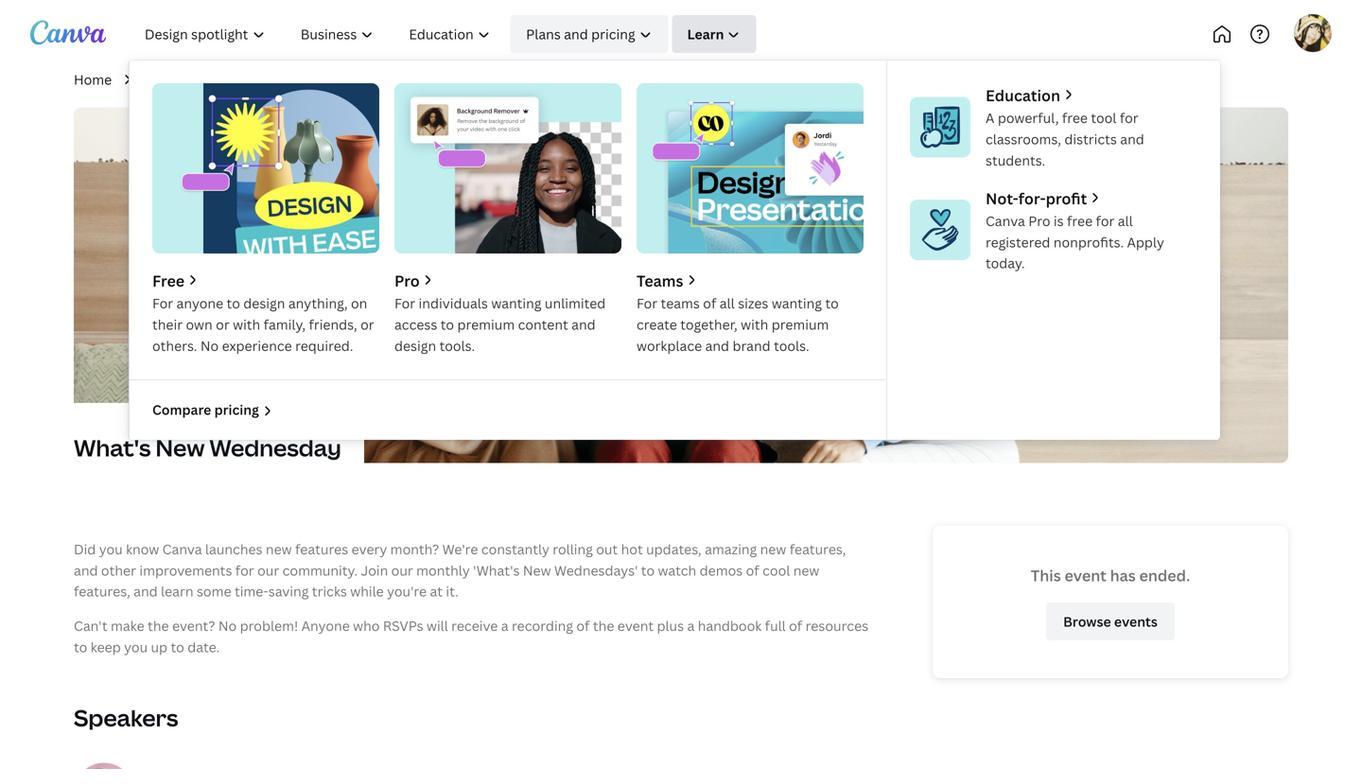 Task type: locate. For each thing, give the bounding box(es) containing it.
0 horizontal spatial pro
[[394, 271, 420, 291]]

plans and pricing menu
[[129, 61, 1220, 440]]

for up nonprofits.
[[1096, 212, 1115, 230]]

and inside a powerful, free tool for classrooms, districts and students.
[[1120, 130, 1144, 148]]

canva
[[142, 70, 182, 88], [986, 212, 1025, 230], [162, 540, 202, 558]]

pro
[[1029, 212, 1051, 230], [394, 271, 420, 291]]

the down wednesdays'
[[593, 617, 614, 635]]

to down individuals
[[441, 315, 454, 333]]

to down hot
[[641, 561, 655, 579]]

1 vertical spatial for
[[1096, 212, 1115, 230]]

with inside for anyone to design anything, on their own or with family, friends, or others. no experience required.
[[233, 315, 260, 333]]

canva inside did you know canva launches new features every month? we're constantly rolling out hot updates, amazing new features, and other improvements for our community. join our monthly 'what's new wednesdays' to watch demos of cool new features, and learn some time-saving tricks while you're at it.
[[162, 540, 202, 558]]

0 horizontal spatial with
[[233, 315, 260, 333]]

experience
[[222, 337, 292, 355]]

pro up access
[[394, 271, 420, 291]]

with inside for teams of all sizes wanting to create together, with premium workplace and brand tools.
[[741, 315, 768, 333]]

design up family,
[[243, 294, 285, 312]]

top level navigation element
[[129, 15, 1220, 440]]

0 horizontal spatial a
[[501, 617, 509, 635]]

0 horizontal spatial for
[[235, 561, 254, 579]]

features
[[295, 540, 348, 558]]

education
[[986, 85, 1060, 105]]

2 horizontal spatial new
[[793, 561, 820, 579]]

0 horizontal spatial wanting
[[491, 294, 542, 312]]

plus
[[657, 617, 684, 635]]

0 horizontal spatial or
[[216, 315, 230, 333]]

and right plans
[[564, 25, 588, 43]]

for inside for anyone to design anything, on their own or with family, friends, or others. no experience required.
[[152, 294, 173, 312]]

to right sizes
[[825, 294, 839, 312]]

pricing right plans
[[591, 25, 635, 43]]

2 horizontal spatial for
[[1120, 109, 1139, 127]]

resources
[[806, 617, 869, 635]]

or down the on
[[361, 315, 374, 333]]

a powerful, free tool for classrooms, districts and students.
[[986, 109, 1144, 169]]

0 vertical spatial event
[[1065, 565, 1107, 585]]

wanting inside for individuals wanting unlimited access to premium content and design tools.
[[491, 294, 542, 312]]

2 horizontal spatial new
[[523, 561, 551, 579]]

or right own
[[216, 315, 230, 333]]

2 vertical spatial new
[[523, 561, 551, 579]]

0 horizontal spatial you
[[99, 540, 123, 558]]

tools.
[[439, 337, 475, 355], [774, 337, 809, 355]]

1 for from the left
[[152, 294, 173, 312]]

students.
[[986, 151, 1045, 169]]

apply
[[1127, 233, 1164, 251]]

amazing
[[705, 540, 757, 558]]

no down own
[[200, 337, 219, 355]]

friends,
[[309, 315, 357, 333]]

while
[[350, 582, 384, 600]]

0 horizontal spatial for
[[152, 294, 173, 312]]

with up experience
[[233, 315, 260, 333]]

1 horizontal spatial design
[[394, 337, 436, 355]]

0 horizontal spatial what's
[[74, 433, 151, 463]]

0 vertical spatial free
[[1062, 109, 1088, 127]]

1 horizontal spatial for
[[1096, 212, 1115, 230]]

workplace
[[637, 337, 702, 355]]

pricing right "compare"
[[214, 401, 259, 419]]

event left has
[[1065, 565, 1107, 585]]

1 horizontal spatial with
[[741, 315, 768, 333]]

community.
[[282, 561, 358, 579]]

1 horizontal spatial tools.
[[774, 337, 809, 355]]

2 with from the left
[[741, 315, 768, 333]]

teams
[[637, 271, 683, 291]]

for inside for teams of all sizes wanting to create together, with premium workplace and brand tools.
[[637, 294, 658, 312]]

0 horizontal spatial the
[[148, 617, 169, 635]]

1 vertical spatial what's
[[74, 433, 151, 463]]

0 horizontal spatial new
[[266, 540, 292, 558]]

what's new wednesday
[[258, 70, 410, 88], [74, 433, 341, 463]]

0 vertical spatial all
[[1118, 212, 1133, 230]]

0 horizontal spatial event
[[618, 617, 654, 635]]

and inside for individuals wanting unlimited access to premium content and design tools.
[[572, 315, 596, 333]]

1 vertical spatial you
[[124, 638, 148, 656]]

free inside canva pro is free for all registered nonprofits. apply today.
[[1067, 212, 1093, 230]]

canva events
[[142, 70, 228, 88]]

free up districts
[[1062, 109, 1088, 127]]

1 vertical spatial what's new wednesday
[[74, 433, 341, 463]]

0 vertical spatial features,
[[790, 540, 846, 558]]

canva events link
[[142, 69, 228, 90]]

for up access
[[394, 294, 415, 312]]

1 vertical spatial canva
[[986, 212, 1025, 230]]

for up their
[[152, 294, 173, 312]]

2 premium from the left
[[772, 315, 829, 333]]

0 horizontal spatial new
[[156, 433, 205, 463]]

and down unlimited
[[572, 315, 596, 333]]

design down access
[[394, 337, 436, 355]]

3 for from the left
[[637, 294, 658, 312]]

1 horizontal spatial all
[[1118, 212, 1133, 230]]

1 horizontal spatial event
[[1065, 565, 1107, 585]]

0 vertical spatial new
[[305, 70, 333, 88]]

our up time-
[[257, 561, 279, 579]]

of left cool
[[746, 561, 759, 579]]

for up time-
[[235, 561, 254, 579]]

premium down individuals
[[457, 315, 515, 333]]

who
[[353, 617, 380, 635]]

for right 'tool'
[[1120, 109, 1139, 127]]

for for not-for-profit
[[1096, 212, 1115, 230]]

2 tools. from the left
[[774, 337, 809, 355]]

features,
[[790, 540, 846, 558], [74, 582, 130, 600]]

1 vertical spatial no
[[218, 617, 237, 635]]

and inside dropdown button
[[564, 25, 588, 43]]

with down sizes
[[741, 315, 768, 333]]

plans and pricing
[[526, 25, 635, 43]]

canva left 'events'
[[142, 70, 182, 88]]

date.
[[187, 638, 220, 656]]

every
[[352, 540, 387, 558]]

'what's
[[473, 561, 520, 579]]

new up cool
[[760, 540, 786, 558]]

anything,
[[288, 294, 348, 312]]

our
[[257, 561, 279, 579], [391, 561, 413, 579]]

hot
[[621, 540, 643, 558]]

0 vertical spatial canva
[[142, 70, 182, 88]]

1 vertical spatial new
[[156, 433, 205, 463]]

1 vertical spatial pro
[[394, 271, 420, 291]]

with for teams
[[741, 315, 768, 333]]

event left plus
[[618, 617, 654, 635]]

1 horizontal spatial wanting
[[772, 294, 822, 312]]

0 vertical spatial design
[[243, 294, 285, 312]]

you up other
[[99, 540, 123, 558]]

you're
[[387, 582, 427, 600]]

no inside for anyone to design anything, on their own or with family, friends, or others. no experience required.
[[200, 337, 219, 355]]

1 premium from the left
[[457, 315, 515, 333]]

wanting inside for teams of all sizes wanting to create together, with premium workplace and brand tools.
[[772, 294, 822, 312]]

tools. right brand
[[774, 337, 809, 355]]

pricing
[[591, 25, 635, 43], [214, 401, 259, 419]]

to down can't
[[74, 638, 87, 656]]

anyone
[[301, 617, 350, 635]]

for individuals wanting unlimited access to premium content and design tools.
[[394, 294, 606, 355]]

2 for from the left
[[394, 294, 415, 312]]

1 or from the left
[[216, 315, 230, 333]]

for inside for individuals wanting unlimited access to premium content and design tools.
[[394, 294, 415, 312]]

0 vertical spatial pro
[[1029, 212, 1051, 230]]

0 vertical spatial what's
[[258, 70, 301, 88]]

1 tools. from the left
[[439, 337, 475, 355]]

of up the together,
[[703, 294, 716, 312]]

0 horizontal spatial all
[[720, 294, 735, 312]]

1 horizontal spatial premium
[[772, 315, 829, 333]]

1 horizontal spatial you
[[124, 638, 148, 656]]

for inside a powerful, free tool for classrooms, districts and students.
[[1120, 109, 1139, 127]]

new left features at the bottom
[[266, 540, 292, 558]]

0 horizontal spatial pricing
[[214, 401, 259, 419]]

wanting up content
[[491, 294, 542, 312]]

new right cool
[[793, 561, 820, 579]]

1 the from the left
[[148, 617, 169, 635]]

to right 'anyone'
[[227, 294, 240, 312]]

1 vertical spatial design
[[394, 337, 436, 355]]

for up the create
[[637, 294, 658, 312]]

tools. inside for individuals wanting unlimited access to premium content and design tools.
[[439, 337, 475, 355]]

profit
[[1046, 188, 1087, 208]]

2 vertical spatial canva
[[162, 540, 202, 558]]

1 vertical spatial features,
[[74, 582, 130, 600]]

for for pro
[[394, 294, 415, 312]]

0 vertical spatial pricing
[[591, 25, 635, 43]]

0 vertical spatial no
[[200, 337, 219, 355]]

recording
[[512, 617, 573, 635]]

for
[[152, 294, 173, 312], [394, 294, 415, 312], [637, 294, 658, 312]]

all
[[1118, 212, 1133, 230], [720, 294, 735, 312]]

can't
[[74, 617, 107, 635]]

new
[[305, 70, 333, 88], [156, 433, 205, 463], [523, 561, 551, 579]]

0 horizontal spatial features,
[[74, 582, 130, 600]]

2 horizontal spatial for
[[637, 294, 658, 312]]

0 vertical spatial wednesday
[[336, 70, 410, 88]]

no up date.
[[218, 617, 237, 635]]

for
[[1120, 109, 1139, 127], [1096, 212, 1115, 230], [235, 561, 254, 579]]

2 vertical spatial for
[[235, 561, 254, 579]]

1 horizontal spatial pricing
[[591, 25, 635, 43]]

1 vertical spatial free
[[1067, 212, 1093, 230]]

features, up cool
[[790, 540, 846, 558]]

0 vertical spatial for
[[1120, 109, 1139, 127]]

and right districts
[[1120, 130, 1144, 148]]

1 horizontal spatial pro
[[1029, 212, 1051, 230]]

event inside the can't make the event? no problem! anyone who rsvps will receive a recording of the event plus a handbook full of resources to keep you up to date.
[[618, 617, 654, 635]]

our up you're in the bottom left of the page
[[391, 561, 413, 579]]

0 vertical spatial you
[[99, 540, 123, 558]]

anyone
[[176, 294, 223, 312]]

and
[[564, 25, 588, 43], [1120, 130, 1144, 148], [572, 315, 596, 333], [705, 337, 729, 355], [74, 561, 98, 579], [133, 582, 158, 600]]

0 horizontal spatial premium
[[457, 315, 515, 333]]

1 vertical spatial pricing
[[214, 401, 259, 419]]

of inside did you know canva launches new features every month? we're constantly rolling out hot updates, amazing new features, and other improvements for our community. join our monthly 'what's new wednesdays' to watch demos of cool new features, and learn some time-saving tricks while you're at it.
[[746, 561, 759, 579]]

canva up improvements
[[162, 540, 202, 558]]

the up up
[[148, 617, 169, 635]]

plans
[[526, 25, 561, 43]]

canva down not-
[[986, 212, 1025, 230]]

and down the together,
[[705, 337, 729, 355]]

free right is
[[1067, 212, 1093, 230]]

1 with from the left
[[233, 315, 260, 333]]

0 horizontal spatial design
[[243, 294, 285, 312]]

a
[[986, 109, 995, 127]]

all left sizes
[[720, 294, 735, 312]]

no
[[200, 337, 219, 355], [218, 617, 237, 635]]

tools. down individuals
[[439, 337, 475, 355]]

1 horizontal spatial or
[[361, 315, 374, 333]]

1 vertical spatial event
[[618, 617, 654, 635]]

2 wanting from the left
[[772, 294, 822, 312]]

1 wanting from the left
[[491, 294, 542, 312]]

launches
[[205, 540, 263, 558]]

1 horizontal spatial our
[[391, 561, 413, 579]]

new
[[266, 540, 292, 558], [760, 540, 786, 558], [793, 561, 820, 579]]

nonprofits.
[[1054, 233, 1124, 251]]

to
[[227, 294, 240, 312], [825, 294, 839, 312], [441, 315, 454, 333], [641, 561, 655, 579], [74, 638, 87, 656], [171, 638, 184, 656]]

premium inside for teams of all sizes wanting to create together, with premium workplace and brand tools.
[[772, 315, 829, 333]]

0 horizontal spatial our
[[257, 561, 279, 579]]

a right plus
[[687, 617, 695, 635]]

1 vertical spatial all
[[720, 294, 735, 312]]

wanting right sizes
[[772, 294, 822, 312]]

pro left is
[[1029, 212, 1051, 230]]

2 our from the left
[[391, 561, 413, 579]]

wednesday
[[336, 70, 410, 88], [209, 433, 341, 463]]

0 horizontal spatial tools.
[[439, 337, 475, 355]]

to right up
[[171, 638, 184, 656]]

you down make
[[124, 638, 148, 656]]

all inside for teams of all sizes wanting to create together, with premium workplace and brand tools.
[[720, 294, 735, 312]]

1 horizontal spatial a
[[687, 617, 695, 635]]

keep
[[91, 638, 121, 656]]

unlimited
[[545, 294, 606, 312]]

of right the full
[[789, 617, 802, 635]]

the
[[148, 617, 169, 635], [593, 617, 614, 635]]

all inside canva pro is free for all registered nonprofits. apply today.
[[1118, 212, 1133, 230]]

new inside did you know canva launches new features every month? we're constantly rolling out hot updates, amazing new features, and other improvements for our community. join our monthly 'what's new wednesdays' to watch demos of cool new features, and learn some time-saving tricks while you're at it.
[[523, 561, 551, 579]]

make
[[111, 617, 144, 635]]

1 our from the left
[[257, 561, 279, 579]]

canva inside canva pro is free for all registered nonprofits. apply today.
[[986, 212, 1025, 230]]

premium right the together,
[[772, 315, 829, 333]]

you
[[99, 540, 123, 558], [124, 638, 148, 656]]

1 horizontal spatial the
[[593, 617, 614, 635]]

required.
[[295, 337, 353, 355]]

1 horizontal spatial for
[[394, 294, 415, 312]]

tricks
[[312, 582, 347, 600]]

features, down other
[[74, 582, 130, 600]]

with
[[233, 315, 260, 333], [741, 315, 768, 333]]

premium inside for individuals wanting unlimited access to premium content and design tools.
[[457, 315, 515, 333]]

family,
[[264, 315, 306, 333]]

all up apply
[[1118, 212, 1133, 230]]

access
[[394, 315, 437, 333]]

free
[[1062, 109, 1088, 127], [1067, 212, 1093, 230]]

out
[[596, 540, 618, 558]]

what's
[[258, 70, 301, 88], [74, 433, 151, 463]]

pricing inside dropdown button
[[591, 25, 635, 43]]

a right receive
[[501, 617, 509, 635]]

for inside canva pro is free for all registered nonprofits. apply today.
[[1096, 212, 1115, 230]]

compare pricing
[[152, 401, 259, 419]]

for-
[[1019, 188, 1046, 208]]



Task type: vqa. For each thing, say whether or not it's contained in the screenshot.
first 'Or' from the right
yes



Task type: describe. For each thing, give the bounding box(es) containing it.
time-
[[235, 582, 268, 600]]

at
[[430, 582, 443, 600]]

free
[[152, 271, 185, 291]]

not-
[[986, 188, 1019, 208]]

month?
[[390, 540, 439, 558]]

1 vertical spatial wednesday
[[209, 433, 341, 463]]

pricing inside 'link'
[[214, 401, 259, 419]]

for inside did you know canva launches new features every month? we're constantly rolling out hot updates, amazing new features, and other improvements for our community. join our monthly 'what's new wednesdays' to watch demos of cool new features, and learn some time-saving tricks while you're at it.
[[235, 561, 254, 579]]

problem!
[[240, 617, 298, 635]]

constantly
[[481, 540, 550, 558]]

with for free
[[233, 315, 260, 333]]

this
[[1031, 565, 1061, 585]]

compare pricing link
[[152, 399, 274, 420]]

and down did
[[74, 561, 98, 579]]

pro inside canva pro is free for all registered nonprofits. apply today.
[[1029, 212, 1051, 230]]

ended.
[[1139, 565, 1190, 585]]

tool
[[1091, 109, 1117, 127]]

demos
[[700, 561, 743, 579]]

compare
[[152, 401, 211, 419]]

tools. inside for teams of all sizes wanting to create together, with premium workplace and brand tools.
[[774, 337, 809, 355]]

registered
[[986, 233, 1050, 251]]

not-for-profit
[[986, 188, 1087, 208]]

free inside a powerful, free tool for classrooms, districts and students.
[[1062, 109, 1088, 127]]

for anyone to design anything, on their own or with family, friends, or others. no experience required.
[[152, 294, 374, 355]]

content
[[518, 315, 568, 333]]

watch
[[658, 561, 696, 579]]

today.
[[986, 254, 1025, 272]]

canva pro is free for all registered nonprofits. apply today.
[[986, 212, 1164, 272]]

receive
[[451, 617, 498, 635]]

event?
[[172, 617, 215, 635]]

full
[[765, 617, 786, 635]]

design inside for anyone to design anything, on their own or with family, friends, or others. no experience required.
[[243, 294, 285, 312]]

teams
[[661, 294, 700, 312]]

classrooms,
[[986, 130, 1061, 148]]

other
[[101, 561, 136, 579]]

their
[[152, 315, 183, 333]]

together,
[[680, 315, 738, 333]]

for for education
[[1120, 109, 1139, 127]]

own
[[186, 315, 213, 333]]

design inside for individuals wanting unlimited access to premium content and design tools.
[[394, 337, 436, 355]]

1 a from the left
[[501, 617, 509, 635]]

cool
[[763, 561, 790, 579]]

canva for canva pro is free for all registered nonprofits. apply today.
[[986, 212, 1025, 230]]

rolling
[[553, 540, 593, 558]]

to inside for teams of all sizes wanting to create together, with premium workplace and brand tools.
[[825, 294, 839, 312]]

2 the from the left
[[593, 617, 614, 635]]

will
[[427, 617, 448, 635]]

no inside the can't make the event? no problem! anyone who rsvps will receive a recording of the event plus a handbook full of resources to keep you up to date.
[[218, 617, 237, 635]]

has
[[1110, 565, 1136, 585]]

wednesdays'
[[554, 561, 638, 579]]

1 horizontal spatial what's
[[258, 70, 301, 88]]

did you know canva launches new features every month? we're constantly rolling out hot updates, amazing new features, and other improvements for our community. join our monthly 'what's new wednesdays' to watch demos of cool new features, and learn some time-saving tricks while you're at it.
[[74, 540, 846, 600]]

home link
[[74, 69, 112, 90]]

did
[[74, 540, 96, 558]]

powerful,
[[998, 109, 1059, 127]]

up
[[151, 638, 168, 656]]

speakers
[[74, 702, 178, 733]]

of inside for teams of all sizes wanting to create together, with premium workplace and brand tools.
[[703, 294, 716, 312]]

for for free
[[152, 294, 173, 312]]

learn
[[161, 582, 194, 600]]

brand
[[733, 337, 771, 355]]

of right recording
[[576, 617, 590, 635]]

updates,
[[646, 540, 702, 558]]

create
[[637, 315, 677, 333]]

on
[[351, 294, 367, 312]]

canva for canva events
[[142, 70, 182, 88]]

is
[[1054, 212, 1064, 230]]

for for teams
[[637, 294, 658, 312]]

some
[[197, 582, 231, 600]]

you inside the can't make the event? no problem! anyone who rsvps will receive a recording of the event plus a handbook full of resources to keep you up to date.
[[124, 638, 148, 656]]

rsvps
[[383, 617, 423, 635]]

for teams of all sizes wanting to create together, with premium workplace and brand tools.
[[637, 294, 839, 355]]

1 horizontal spatial features,
[[790, 540, 846, 558]]

this event has ended.
[[1031, 565, 1190, 585]]

to inside did you know canva launches new features every month? we're constantly rolling out hot updates, amazing new features, and other improvements for our community. join our monthly 'what's new wednesdays' to watch demos of cool new features, and learn some time-saving tricks while you're at it.
[[641, 561, 655, 579]]

to inside for individuals wanting unlimited access to premium content and design tools.
[[441, 315, 454, 333]]

monthly
[[416, 561, 470, 579]]

events
[[185, 70, 228, 88]]

and inside for teams of all sizes wanting to create together, with premium workplace and brand tools.
[[705, 337, 729, 355]]

join
[[361, 561, 388, 579]]

2 a from the left
[[687, 617, 695, 635]]

handbook
[[698, 617, 762, 635]]

can't make the event? no problem! anyone who rsvps will receive a recording of the event plus a handbook full of resources to keep you up to date.
[[74, 617, 869, 656]]

know
[[126, 540, 159, 558]]

and left the learn
[[133, 582, 158, 600]]

others.
[[152, 337, 197, 355]]

districts
[[1065, 130, 1117, 148]]

2 or from the left
[[361, 315, 374, 333]]

0 vertical spatial what's new wednesday
[[258, 70, 410, 88]]

you inside did you know canva launches new features every month? we're constantly rolling out hot updates, amazing new features, and other improvements for our community. join our monthly 'what's new wednesdays' to watch demos of cool new features, and learn some time-saving tricks while you're at it.
[[99, 540, 123, 558]]

1 horizontal spatial new
[[760, 540, 786, 558]]

plans and pricing button
[[510, 15, 668, 53]]

to inside for anyone to design anything, on their own or with family, friends, or others. no experience required.
[[227, 294, 240, 312]]

we're
[[442, 540, 478, 558]]

1 horizontal spatial new
[[305, 70, 333, 88]]

improvements
[[139, 561, 232, 579]]

saving
[[268, 582, 309, 600]]



